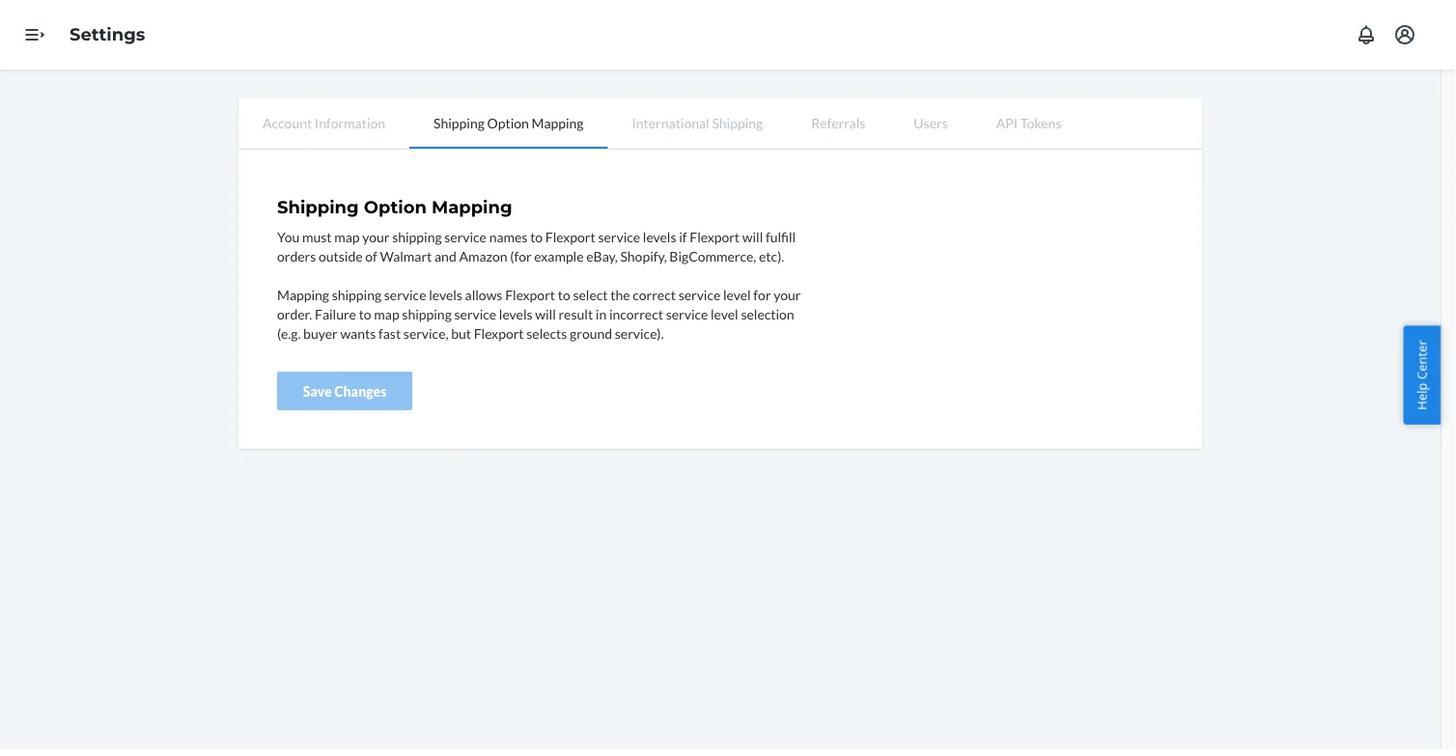 Task type: vqa. For each thing, say whether or not it's contained in the screenshot.
the bottommost the Freight link
no



Task type: describe. For each thing, give the bounding box(es) containing it.
1 vertical spatial shipping
[[332, 286, 382, 303]]

(for
[[510, 248, 532, 264]]

help center button
[[1404, 326, 1441, 425]]

account information
[[263, 114, 386, 131]]

you must map your shipping service names to flexport service levels if flexport will fulfill orders outside of walmart and amazon (for example ebay, shopify, bigcommerce, etc).
[[277, 228, 796, 264]]

0 horizontal spatial levels
[[429, 286, 463, 303]]

levels inside you must map your shipping service names to flexport service levels if flexport will fulfill orders outside of walmart and amazon (for example ebay, shopify, bigcommerce, etc).
[[643, 228, 677, 245]]

service down correct
[[666, 306, 708, 322]]

users tab
[[890, 99, 973, 147]]

result
[[559, 306, 593, 322]]

service,
[[404, 325, 449, 341]]

changes
[[335, 383, 387, 399]]

(e.g.
[[277, 325, 301, 341]]

to inside you must map your shipping service names to flexport service levels if flexport will fulfill orders outside of walmart and amazon (for example ebay, shopify, bigcommerce, etc).
[[530, 228, 543, 245]]

mapping shipping service levels allows flexport to select the correct service level for your order.                 failure to map shipping service levels will result in incorrect service level selection (e.g. buyer wants fast service, but flexport selects ground service).
[[277, 286, 801, 341]]

ebay,
[[587, 248, 618, 264]]

flexport up bigcommerce,
[[690, 228, 740, 245]]

order.
[[277, 306, 312, 322]]

referrals tab
[[787, 99, 890, 147]]

information
[[315, 114, 386, 131]]

help center
[[1414, 340, 1431, 410]]

ground
[[570, 325, 613, 341]]

if
[[679, 228, 687, 245]]

open navigation image
[[23, 23, 46, 46]]

open notifications image
[[1355, 23, 1379, 46]]

for
[[754, 286, 771, 303]]

wants
[[340, 325, 376, 341]]

2 horizontal spatial shipping
[[712, 114, 763, 131]]

buyer
[[303, 325, 338, 341]]

2 horizontal spatial to
[[558, 286, 571, 303]]

2 vertical spatial to
[[359, 306, 372, 322]]

1 vertical spatial level
[[711, 306, 739, 322]]

mapping inside tab
[[532, 114, 584, 131]]

international
[[632, 114, 710, 131]]

you
[[277, 228, 300, 245]]

selection
[[741, 306, 795, 322]]

1 horizontal spatial shipping
[[434, 114, 485, 131]]

0 vertical spatial level
[[724, 286, 751, 303]]

api tokens tab
[[973, 99, 1086, 147]]

flexport up example
[[546, 228, 596, 245]]

help
[[1414, 383, 1431, 410]]

shopify,
[[621, 248, 667, 264]]

shipping option mapping tab
[[410, 99, 608, 149]]

orders
[[277, 248, 316, 264]]

option inside shipping option mapping tab
[[487, 114, 529, 131]]

2 vertical spatial levels
[[499, 306, 533, 322]]

service up the ebay,
[[598, 228, 641, 245]]

service).
[[615, 325, 664, 341]]

center
[[1414, 340, 1431, 380]]

save changes button
[[277, 372, 412, 410]]

walmart
[[380, 248, 432, 264]]



Task type: locate. For each thing, give the bounding box(es) containing it.
0 vertical spatial to
[[530, 228, 543, 245]]

amazon
[[459, 248, 508, 264]]

mapping
[[532, 114, 584, 131], [432, 197, 513, 218], [277, 286, 329, 303]]

account
[[263, 114, 312, 131]]

0 horizontal spatial will
[[535, 306, 556, 322]]

levels
[[643, 228, 677, 245], [429, 286, 463, 303], [499, 306, 533, 322]]

to up (for at the top left of the page
[[530, 228, 543, 245]]

shipping up failure
[[332, 286, 382, 303]]

selects
[[527, 325, 567, 341]]

shipping inside you must map your shipping service names to flexport service levels if flexport will fulfill orders outside of walmart and amazon (for example ebay, shopify, bigcommerce, etc).
[[392, 228, 442, 245]]

to
[[530, 228, 543, 245], [558, 286, 571, 303], [359, 306, 372, 322]]

0 vertical spatial shipping option mapping
[[434, 114, 584, 131]]

your inside you must map your shipping service names to flexport service levels if flexport will fulfill orders outside of walmart and amazon (for example ebay, shopify, bigcommerce, etc).
[[363, 228, 390, 245]]

will up etc).
[[743, 228, 763, 245]]

map
[[334, 228, 360, 245], [374, 306, 400, 322]]

referrals
[[812, 114, 866, 131]]

save
[[303, 383, 332, 399]]

shipping up "service,"
[[402, 306, 452, 322]]

flexport down (for at the top left of the page
[[505, 286, 555, 303]]

service
[[445, 228, 487, 245], [598, 228, 641, 245], [384, 286, 426, 303], [679, 286, 721, 303], [454, 306, 497, 322], [666, 306, 708, 322]]

0 vertical spatial mapping
[[532, 114, 584, 131]]

your
[[363, 228, 390, 245], [774, 286, 801, 303]]

select
[[573, 286, 608, 303]]

your right for
[[774, 286, 801, 303]]

example
[[535, 248, 584, 264]]

0 vertical spatial levels
[[643, 228, 677, 245]]

service up amazon
[[445, 228, 487, 245]]

api
[[997, 114, 1018, 131]]

mapping inside the mapping shipping service levels allows flexport to select the correct service level for your order.                 failure to map shipping service levels will result in incorrect service level selection (e.g. buyer wants fast service, but flexport selects ground service).
[[277, 286, 329, 303]]

1 vertical spatial mapping
[[432, 197, 513, 218]]

0 vertical spatial your
[[363, 228, 390, 245]]

settings
[[70, 24, 145, 45]]

tab list
[[239, 99, 1203, 150]]

to up result
[[558, 286, 571, 303]]

shipping up the walmart
[[392, 228, 442, 245]]

shipping
[[392, 228, 442, 245], [332, 286, 382, 303], [402, 306, 452, 322]]

outside
[[319, 248, 363, 264]]

open account menu image
[[1394, 23, 1417, 46]]

your up the of
[[363, 228, 390, 245]]

flexport
[[546, 228, 596, 245], [690, 228, 740, 245], [505, 286, 555, 303], [474, 325, 524, 341]]

2 horizontal spatial mapping
[[532, 114, 584, 131]]

allows
[[465, 286, 503, 303]]

2 vertical spatial shipping
[[402, 306, 452, 322]]

flexport right but
[[474, 325, 524, 341]]

1 horizontal spatial your
[[774, 286, 801, 303]]

0 horizontal spatial map
[[334, 228, 360, 245]]

0 vertical spatial map
[[334, 228, 360, 245]]

0 vertical spatial option
[[487, 114, 529, 131]]

2 horizontal spatial levels
[[643, 228, 677, 245]]

map inside you must map your shipping service names to flexport service levels if flexport will fulfill orders outside of walmart and amazon (for example ebay, shopify, bigcommerce, etc).
[[334, 228, 360, 245]]

1 horizontal spatial option
[[487, 114, 529, 131]]

option
[[487, 114, 529, 131], [364, 197, 427, 218]]

etc).
[[759, 248, 785, 264]]

correct
[[633, 286, 676, 303]]

the
[[611, 286, 630, 303]]

map inside the mapping shipping service levels allows flexport to select the correct service level for your order.                 failure to map shipping service levels will result in incorrect service level selection (e.g. buyer wants fast service, but flexport selects ground service).
[[374, 306, 400, 322]]

1 horizontal spatial will
[[743, 228, 763, 245]]

0 horizontal spatial option
[[364, 197, 427, 218]]

and
[[435, 248, 457, 264]]

save changes
[[303, 383, 387, 399]]

service down bigcommerce,
[[679, 286, 721, 303]]

service down the allows
[[454, 306, 497, 322]]

names
[[489, 228, 528, 245]]

1 horizontal spatial map
[[374, 306, 400, 322]]

settings link
[[70, 24, 145, 45]]

will inside the mapping shipping service levels allows flexport to select the correct service level for your order.                 failure to map shipping service levels will result in incorrect service level selection (e.g. buyer wants fast service, but flexport selects ground service).
[[535, 306, 556, 322]]

tokens
[[1021, 114, 1062, 131]]

map up the fast
[[374, 306, 400, 322]]

level
[[724, 286, 751, 303], [711, 306, 739, 322]]

shipping option mapping
[[434, 114, 584, 131], [277, 197, 513, 218]]

levels up the selects
[[499, 306, 533, 322]]

shipping option mapping inside shipping option mapping tab
[[434, 114, 584, 131]]

failure
[[315, 306, 356, 322]]

users
[[914, 114, 948, 131]]

international shipping
[[632, 114, 763, 131]]

1 vertical spatial will
[[535, 306, 556, 322]]

of
[[365, 248, 378, 264]]

0 vertical spatial shipping
[[392, 228, 442, 245]]

0 vertical spatial will
[[743, 228, 763, 245]]

map up outside in the top of the page
[[334, 228, 360, 245]]

1 vertical spatial option
[[364, 197, 427, 218]]

must
[[302, 228, 332, 245]]

your inside the mapping shipping service levels allows flexport to select the correct service level for your order.                 failure to map shipping service levels will result in incorrect service level selection (e.g. buyer wants fast service, but flexport selects ground service).
[[774, 286, 801, 303]]

will inside you must map your shipping service names to flexport service levels if flexport will fulfill orders outside of walmart and amazon (for example ebay, shopify, bigcommerce, etc).
[[743, 228, 763, 245]]

1 horizontal spatial to
[[530, 228, 543, 245]]

in
[[596, 306, 607, 322]]

1 horizontal spatial levels
[[499, 306, 533, 322]]

will up the selects
[[535, 306, 556, 322]]

incorrect
[[609, 306, 664, 322]]

international shipping tab
[[608, 99, 787, 147]]

2 vertical spatial mapping
[[277, 286, 329, 303]]

1 vertical spatial levels
[[429, 286, 463, 303]]

1 vertical spatial your
[[774, 286, 801, 303]]

to up wants at the top
[[359, 306, 372, 322]]

0 horizontal spatial shipping
[[277, 197, 359, 218]]

0 horizontal spatial mapping
[[277, 286, 329, 303]]

0 horizontal spatial your
[[363, 228, 390, 245]]

levels left the allows
[[429, 286, 463, 303]]

service down the walmart
[[384, 286, 426, 303]]

fulfill
[[766, 228, 796, 245]]

will
[[743, 228, 763, 245], [535, 306, 556, 322]]

fast
[[379, 325, 401, 341]]

1 vertical spatial map
[[374, 306, 400, 322]]

but
[[451, 325, 471, 341]]

1 vertical spatial to
[[558, 286, 571, 303]]

bigcommerce,
[[670, 248, 757, 264]]

levels left if
[[643, 228, 677, 245]]

level left for
[[724, 286, 751, 303]]

api tokens
[[997, 114, 1062, 131]]

account information tab
[[239, 99, 410, 147]]

shipping
[[434, 114, 485, 131], [712, 114, 763, 131], [277, 197, 359, 218]]

0 horizontal spatial to
[[359, 306, 372, 322]]

level left selection
[[711, 306, 739, 322]]

1 horizontal spatial mapping
[[432, 197, 513, 218]]

tab list containing account information
[[239, 99, 1203, 150]]

1 vertical spatial shipping option mapping
[[277, 197, 513, 218]]



